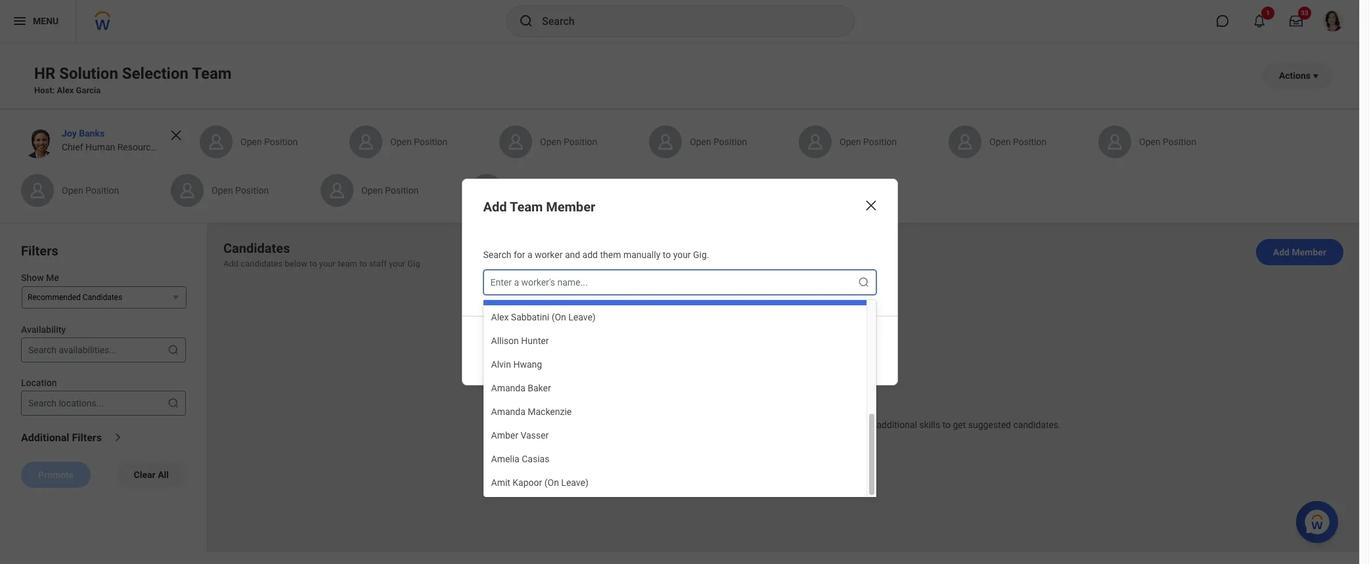 Task type: describe. For each thing, give the bounding box(es) containing it.
didn't
[[615, 420, 637, 430]]

vasser
[[521, 430, 549, 441]]

amit kapoor (on leave)
[[491, 478, 589, 488]]

allison
[[491, 336, 519, 346]]

added
[[547, 420, 572, 430]]

sabbatini
[[511, 312, 550, 323]]

your for candidates
[[389, 259, 405, 269]]

additional filters button
[[21, 432, 186, 462]]

alvin
[[491, 359, 511, 370]]

show me
[[21, 273, 59, 283]]

additional
[[877, 420, 917, 430]]

amelia casias
[[491, 454, 550, 465]]

for
[[514, 250, 525, 260]]

search for search availabilities...
[[28, 345, 57, 356]]

below
[[285, 259, 307, 269]]

joy banks chief human resources officer image
[[21, 126, 54, 158]]

amanda for amanda mackenzie
[[491, 407, 526, 417]]

1 candidates. from the left
[[744, 420, 792, 430]]

baker
[[528, 383, 551, 394]]

search image
[[167, 344, 180, 357]]

add team member
[[483, 199, 596, 215]]

gig.
[[693, 250, 709, 260]]

edit
[[794, 420, 809, 430]]

amanda for amanda baker
[[491, 383, 526, 394]]

selection
[[122, 64, 189, 83]]

search for a worker and add them manually to your gig.
[[483, 250, 709, 260]]

host:
[[34, 85, 55, 95]]

locations...
[[59, 398, 104, 409]]

search for search locations...
[[28, 398, 57, 409]]

1 gig from the left
[[600, 420, 613, 430]]

amber
[[491, 430, 518, 441]]

your for search
[[673, 250, 691, 260]]

manually
[[624, 250, 661, 260]]

search locations...
[[28, 398, 104, 409]]

clear all button
[[117, 462, 186, 488]]

to inside add team member dialog
[[663, 250, 671, 260]]

alvin hwang
[[491, 359, 542, 370]]

all
[[158, 470, 169, 480]]

add member button
[[1256, 239, 1344, 266]]

enter
[[491, 277, 512, 288]]

additional filters
[[21, 432, 104, 444]]

candidates
[[223, 241, 290, 256]]

1 skills from the left
[[524, 420, 545, 430]]

human
[[85, 142, 115, 152]]

grossman
[[511, 289, 553, 299]]

location
[[21, 378, 57, 388]]

chevron right image
[[112, 432, 123, 443]]

2 gig from the left
[[827, 420, 840, 430]]

inbox large image
[[1290, 14, 1303, 28]]

leave) for alex sabbatini (on leave)
[[569, 312, 596, 323]]

1 vertical spatial search image
[[857, 276, 870, 289]]

amanda mackenzie
[[491, 407, 572, 417]]

to left staff
[[359, 259, 367, 269]]

suggested
[[969, 420, 1011, 430]]

officer
[[163, 142, 190, 152]]

amelia
[[491, 454, 520, 465]]

solution
[[59, 64, 118, 83]]

amit
[[491, 478, 511, 488]]

to right below
[[310, 259, 317, 269]]

hunter
[[521, 336, 549, 346]]

1 horizontal spatial a
[[528, 250, 533, 260]]

staff
[[369, 259, 387, 269]]

allison hunter
[[491, 336, 549, 346]]

0 horizontal spatial search image
[[167, 397, 180, 410]]

to right added
[[575, 420, 583, 430]]

chief
[[62, 142, 83, 152]]

banks
[[79, 128, 105, 138]]



Task type: locate. For each thing, give the bounding box(es) containing it.
0 horizontal spatial your
[[319, 259, 336, 269]]

and right "edit"
[[842, 420, 857, 430]]

alex inside hr solution selection team host: alex garcia
[[57, 85, 74, 95]]

resources
[[117, 142, 161, 152]]

0 vertical spatial search image
[[519, 13, 534, 29]]

0 vertical spatial search
[[483, 250, 512, 260]]

team right selection
[[192, 64, 232, 83]]

the right added
[[585, 420, 598, 430]]

amber vasser
[[491, 430, 549, 441]]

return
[[639, 420, 664, 430]]

candidates. left "edit"
[[744, 420, 792, 430]]

a right for
[[528, 250, 533, 260]]

add for add team member
[[483, 199, 507, 215]]

alex grossman
[[491, 289, 553, 299]]

(on right sabbatini
[[552, 312, 566, 323]]

gig left didn't
[[600, 420, 613, 430]]

the
[[506, 420, 522, 430]]

skills
[[524, 420, 545, 430], [920, 420, 941, 430]]

2 vertical spatial search image
[[167, 397, 180, 410]]

your inside add team member dialog
[[673, 250, 691, 260]]

0 horizontal spatial team
[[192, 64, 232, 83]]

add
[[583, 250, 598, 260], [859, 420, 875, 430]]

0 vertical spatial member
[[546, 199, 596, 215]]

add inside dialog
[[483, 199, 507, 215]]

alex sabbatini (on leave)
[[491, 312, 596, 323]]

a up alex grossman
[[514, 277, 519, 288]]

(on for kapoor
[[545, 478, 559, 488]]

gig
[[408, 259, 420, 269]]

add inside button
[[1274, 247, 1290, 258]]

team
[[338, 259, 357, 269]]

2 vertical spatial search
[[28, 398, 57, 409]]

filters left the chevron right image
[[72, 432, 102, 444]]

1 horizontal spatial add
[[859, 420, 875, 430]]

0 horizontal spatial member
[[546, 199, 596, 215]]

0 vertical spatial alex
[[57, 85, 74, 95]]

me
[[46, 273, 59, 283]]

search availabilities...
[[28, 345, 117, 356]]

alex up allison
[[491, 312, 509, 323]]

open position
[[241, 137, 298, 147], [390, 137, 448, 147], [540, 137, 597, 147], [690, 137, 747, 147], [840, 137, 897, 147], [990, 137, 1047, 147], [1140, 137, 1197, 147], [62, 185, 119, 196], [212, 185, 269, 196], [361, 185, 419, 196]]

1 vertical spatial filters
[[72, 432, 102, 444]]

position
[[264, 137, 298, 147], [414, 137, 448, 147], [564, 137, 597, 147], [714, 137, 747, 147], [864, 137, 897, 147], [1013, 137, 1047, 147], [1163, 137, 1197, 147], [85, 185, 119, 196], [235, 185, 269, 196], [385, 185, 419, 196]]

0 horizontal spatial skills
[[524, 420, 545, 430]]

1 vertical spatial alex
[[491, 289, 509, 299]]

search down availability
[[28, 345, 57, 356]]

search left for
[[483, 250, 512, 260]]

0 vertical spatial (on
[[552, 312, 566, 323]]

1 horizontal spatial your
[[389, 259, 405, 269]]

the right "edit"
[[812, 420, 825, 430]]

and inside add team member dialog
[[565, 250, 580, 260]]

casias
[[522, 454, 550, 465]]

1 amanda from the top
[[491, 383, 526, 394]]

2 the from the left
[[812, 420, 825, 430]]

them
[[600, 250, 621, 260]]

availability
[[21, 325, 66, 335]]

candidates
[[241, 259, 283, 269]]

1 vertical spatial search
[[28, 345, 57, 356]]

2 amanda from the top
[[491, 407, 526, 417]]

0 vertical spatial leave)
[[569, 312, 596, 323]]

0 vertical spatial add
[[483, 199, 507, 215]]

joy banks chief human resources officer
[[62, 128, 190, 152]]

joy banks button
[[62, 128, 105, 138]]

1 horizontal spatial the
[[812, 420, 825, 430]]

1 vertical spatial a
[[514, 277, 519, 288]]

search image
[[519, 13, 534, 29], [857, 276, 870, 289], [167, 397, 180, 410]]

enter a worker's name...
[[491, 277, 588, 288]]

alex right the host:
[[57, 85, 74, 95]]

search inside add team member dialog
[[483, 250, 512, 260]]

team
[[192, 64, 232, 83], [510, 199, 543, 215]]

1 vertical spatial (on
[[545, 478, 559, 488]]

member
[[546, 199, 596, 215], [1292, 247, 1327, 258]]

alex down enter
[[491, 289, 509, 299]]

add for add member
[[1274, 247, 1290, 258]]

0 vertical spatial add
[[583, 250, 598, 260]]

clear
[[134, 470, 156, 480]]

filters
[[21, 243, 58, 259], [72, 432, 102, 444]]

1 vertical spatial amanda
[[491, 407, 526, 417]]

0 vertical spatial amanda
[[491, 383, 526, 394]]

clear all
[[134, 470, 169, 480]]

name...
[[558, 277, 588, 288]]

your left gig
[[389, 259, 405, 269]]

1 the from the left
[[585, 420, 598, 430]]

gig right "edit"
[[827, 420, 840, 430]]

candidates. right the suggested
[[1014, 420, 1061, 430]]

skills down the amanda mackenzie
[[524, 420, 545, 430]]

filters inside button
[[72, 432, 102, 444]]

team inside hr solution selection team host: alex garcia
[[192, 64, 232, 83]]

0 vertical spatial filters
[[21, 243, 58, 259]]

open
[[241, 137, 262, 147], [390, 137, 412, 147], [540, 137, 562, 147], [690, 137, 711, 147], [840, 137, 861, 147], [990, 137, 1011, 147], [1140, 137, 1161, 147], [62, 185, 83, 196], [212, 185, 233, 196], [361, 185, 383, 196]]

0 horizontal spatial gig
[[600, 420, 613, 430]]

1 horizontal spatial gig
[[827, 420, 840, 430]]

the
[[585, 420, 598, 430], [812, 420, 825, 430]]

recommended
[[682, 420, 742, 430]]

0 vertical spatial and
[[565, 250, 580, 260]]

candidates add candidates below to your team to staff your gig
[[223, 241, 420, 269]]

to
[[663, 250, 671, 260], [310, 259, 317, 269], [359, 259, 367, 269], [575, 420, 583, 430], [943, 420, 951, 430]]

notifications large image
[[1253, 14, 1266, 28]]

hr solution selection team host: alex garcia
[[34, 64, 232, 95]]

add left the additional
[[859, 420, 875, 430]]

kapoor
[[513, 478, 542, 488]]

team inside dialog
[[510, 199, 543, 215]]

joy
[[62, 128, 77, 138]]

worker's
[[521, 277, 555, 288]]

amanda
[[491, 383, 526, 394], [491, 407, 526, 417]]

and
[[565, 250, 580, 260], [842, 420, 857, 430]]

0 horizontal spatial a
[[514, 277, 519, 288]]

x image
[[863, 198, 879, 214]]

amanda baker
[[491, 383, 551, 394]]

2 horizontal spatial your
[[673, 250, 691, 260]]

your left team at the top of the page
[[319, 259, 336, 269]]

additional
[[21, 432, 69, 444]]

0 vertical spatial team
[[192, 64, 232, 83]]

1 vertical spatial and
[[842, 420, 857, 430]]

add member
[[1274, 247, 1327, 258]]

the skills added to the gig didn't return any recommended candidates. edit the gig and add additional skills to get suggested candidates.
[[506, 420, 1061, 430]]

alex
[[57, 85, 74, 95], [491, 289, 509, 299], [491, 312, 509, 323]]

add team member dialog
[[462, 179, 898, 497]]

0 horizontal spatial the
[[585, 420, 598, 430]]

filters up show me
[[21, 243, 58, 259]]

2 candidates. from the left
[[1014, 420, 1061, 430]]

show
[[21, 273, 44, 283]]

2 vertical spatial alex
[[491, 312, 509, 323]]

to left get
[[943, 420, 951, 430]]

1 horizontal spatial candidates.
[[1014, 420, 1061, 430]]

profile logan mcneil element
[[1315, 7, 1352, 35]]

0 horizontal spatial add
[[583, 250, 598, 260]]

mackenzie
[[528, 407, 572, 417]]

2 vertical spatial add
[[223, 259, 239, 269]]

1 vertical spatial member
[[1292, 247, 1327, 258]]

your
[[673, 250, 691, 260], [319, 259, 336, 269], [389, 259, 405, 269]]

0 horizontal spatial and
[[565, 250, 580, 260]]

1 horizontal spatial filters
[[72, 432, 102, 444]]

any
[[666, 420, 680, 430]]

2 horizontal spatial search image
[[857, 276, 870, 289]]

1 vertical spatial add
[[1274, 247, 1290, 258]]

0 vertical spatial a
[[528, 250, 533, 260]]

member inside button
[[1292, 247, 1327, 258]]

member inside dialog
[[546, 199, 596, 215]]

leave)
[[569, 312, 596, 323], [561, 478, 589, 488]]

1 horizontal spatial skills
[[920, 420, 941, 430]]

skills left get
[[920, 420, 941, 430]]

2 horizontal spatial add
[[1274, 247, 1290, 258]]

hr
[[34, 64, 55, 83]]

1 horizontal spatial add
[[483, 199, 507, 215]]

amanda down alvin
[[491, 383, 526, 394]]

leave) for amit kapoor (on leave)
[[561, 478, 589, 488]]

2 skills from the left
[[920, 420, 941, 430]]

(on for sabbatini
[[552, 312, 566, 323]]

alex for alex sabbatini (on leave)
[[491, 312, 509, 323]]

(on right kapoor
[[545, 478, 559, 488]]

get
[[953, 420, 966, 430]]

1 vertical spatial add
[[859, 420, 875, 430]]

team up for
[[510, 199, 543, 215]]

hwang
[[514, 359, 542, 370]]

search down location
[[28, 398, 57, 409]]

1 horizontal spatial search image
[[519, 13, 534, 29]]

1 horizontal spatial team
[[510, 199, 543, 215]]

1 horizontal spatial member
[[1292, 247, 1327, 258]]

leave) right kapoor
[[561, 478, 589, 488]]

0 horizontal spatial filters
[[21, 243, 58, 259]]

and right worker
[[565, 250, 580, 260]]

1 vertical spatial team
[[510, 199, 543, 215]]

garcia
[[76, 85, 101, 95]]

your left gig. on the top right of page
[[673, 250, 691, 260]]

gig
[[600, 420, 613, 430], [827, 420, 840, 430]]

1 vertical spatial leave)
[[561, 478, 589, 488]]

promote
[[38, 470, 74, 480]]

0 horizontal spatial candidates.
[[744, 420, 792, 430]]

add
[[483, 199, 507, 215], [1274, 247, 1290, 258], [223, 259, 239, 269]]

amanda up the the
[[491, 407, 526, 417]]

promote button
[[21, 462, 91, 488]]

to right manually
[[663, 250, 671, 260]]

search for search for a worker and add them manually to your gig.
[[483, 250, 512, 260]]

1 horizontal spatial and
[[842, 420, 857, 430]]

add left them
[[583, 250, 598, 260]]

add inside candidates add candidates below to your team to staff your gig
[[223, 259, 239, 269]]

x image
[[168, 127, 184, 143]]

add inside add team member dialog
[[583, 250, 598, 260]]

availabilities...
[[59, 345, 117, 356]]

leave) down name...
[[569, 312, 596, 323]]

0 horizontal spatial add
[[223, 259, 239, 269]]

worker
[[535, 250, 563, 260]]

alex for alex grossman
[[491, 289, 509, 299]]



Task type: vqa. For each thing, say whether or not it's contained in the screenshot.
hispanic or latino
no



